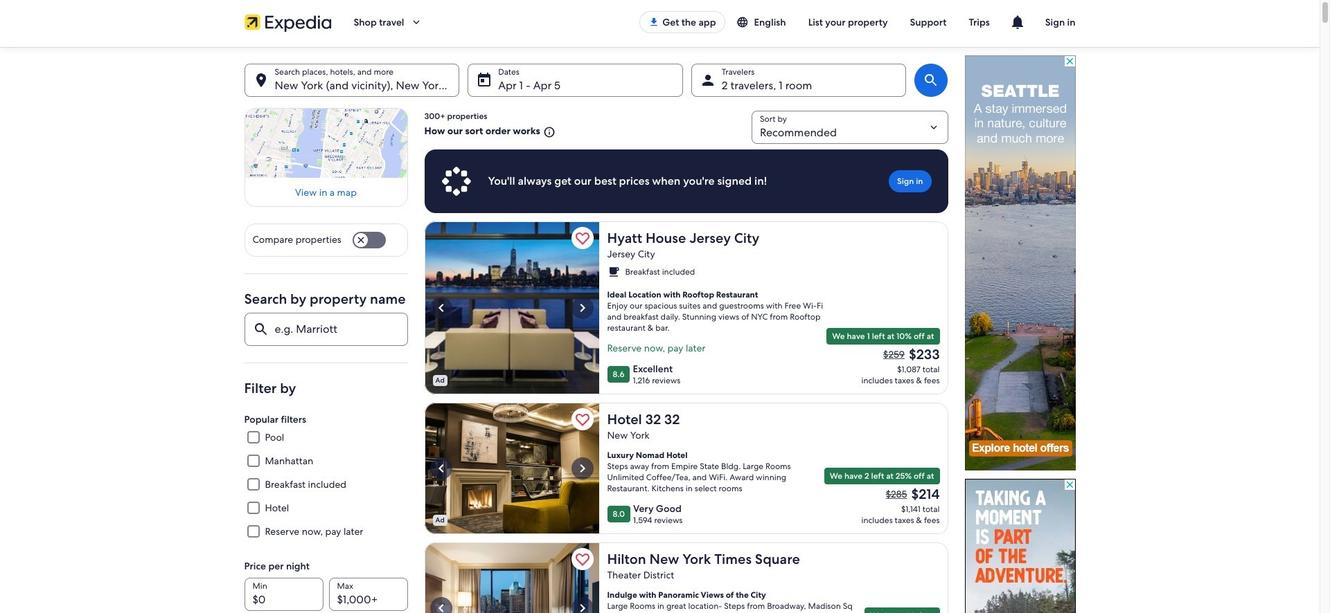 Task type: locate. For each thing, give the bounding box(es) containing it.
trailing image
[[410, 16, 422, 28]]

communication center icon image
[[1009, 14, 1026, 30]]

room image
[[424, 543, 599, 614]]

show previous image for hilton new york times square image
[[433, 601, 449, 614]]

bar (on property) image
[[424, 222, 599, 395]]

small image
[[540, 126, 555, 138]]

lobby image
[[424, 403, 599, 535]]

small image
[[736, 16, 754, 28], [607, 266, 620, 278]]

static map image image
[[244, 108, 408, 178]]

0 vertical spatial small image
[[736, 16, 754, 28]]

0 horizontal spatial small image
[[607, 266, 620, 278]]

show previous image for hotel 32 32 image
[[433, 461, 449, 477]]

1 horizontal spatial small image
[[736, 16, 754, 28]]



Task type: vqa. For each thing, say whether or not it's contained in the screenshot.
friendly to the bottom
no



Task type: describe. For each thing, give the bounding box(es) containing it.
1 vertical spatial small image
[[607, 266, 620, 278]]

show next image for hilton new york times square image
[[574, 601, 591, 614]]

search image
[[923, 72, 940, 89]]

show previous image for hyatt house jersey city image
[[433, 300, 449, 317]]

show next image for hotel 32 32 image
[[574, 461, 591, 477]]

expedia logo image
[[244, 12, 331, 32]]

show next image for hyatt house jersey city image
[[574, 300, 591, 317]]

download the app button image
[[649, 17, 660, 28]]

$0, Minimum, Price per night text field
[[244, 579, 323, 612]]

$1,000 and above, Maximum, Price per night text field
[[329, 579, 408, 612]]



